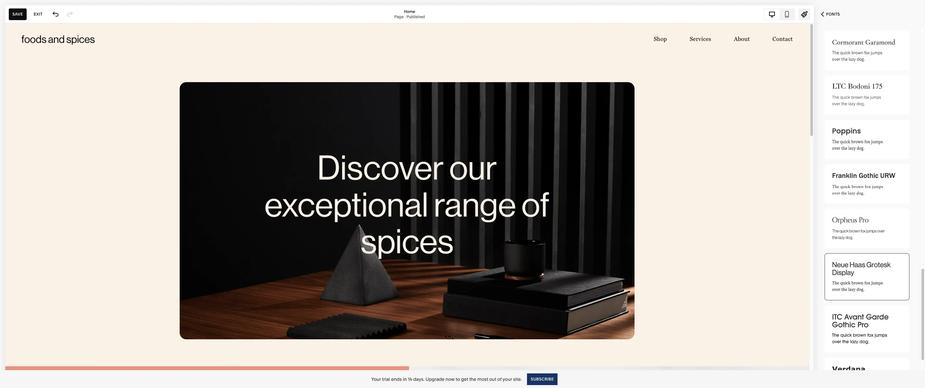Task type: locate. For each thing, give the bounding box(es) containing it.
fox
[[865, 50, 870, 56], [864, 94, 870, 100], [865, 139, 871, 145], [865, 184, 871, 189], [861, 229, 866, 234], [865, 281, 871, 286], [868, 333, 874, 338]]

the inside itc avant garde gothic pro the quick brown fox jumps over the lazy dog.
[[833, 333, 840, 338]]

poppins the quick brown fox jumps over the lazy dog.
[[833, 126, 883, 151]]

to
[[456, 377, 460, 382]]

quick inside itc avant garde gothic pro the quick brown fox jumps over the lazy dog.
[[841, 333, 852, 338]]

jumps
[[871, 50, 883, 56], [871, 94, 882, 100], [872, 139, 883, 145], [872, 184, 883, 189], [867, 229, 877, 234], [872, 281, 883, 286], [875, 333, 888, 338]]

ltc bodoni 175 the quick brown fox jumps over the lazy dog.
[[833, 82, 883, 107]]

3 the from the top
[[833, 139, 840, 145]]

the quick brown fox jumps over the lazy dog.
[[833, 50, 883, 62], [833, 184, 883, 196], [833, 281, 883, 292]]

over inside itc avant garde gothic pro the quick brown fox jumps over the lazy dog.
[[833, 339, 842, 345]]

display
[[833, 268, 855, 277]]

franklin
[[833, 171, 857, 180]]

the down 'display'
[[833, 281, 840, 286]]

gothic inside itc avant garde gothic pro the quick brown fox jumps over the lazy dog.
[[833, 320, 856, 330]]

dog. down cormorant garamond
[[857, 57, 865, 62]]

the
[[833, 50, 840, 56], [833, 94, 840, 100], [833, 139, 840, 145], [833, 184, 840, 189], [833, 229, 839, 234], [833, 281, 840, 286], [833, 333, 840, 338]]

subscribe button
[[527, 374, 558, 385]]

brown down poppins
[[852, 139, 864, 145]]

5 the from the top
[[833, 229, 839, 234]]

0 vertical spatial the quick brown fox jumps over the lazy dog.
[[833, 50, 883, 62]]

pro right itc
[[858, 320, 869, 330]]

pro
[[859, 215, 869, 226], [858, 320, 869, 330]]

franklin gothic urw
[[833, 171, 896, 180]]

verdana button
[[825, 358, 910, 388]]

jumps inside itc avant garde gothic pro the quick brown fox jumps over the lazy dog.
[[875, 333, 888, 338]]

1 vertical spatial gothic
[[833, 320, 856, 330]]

0 vertical spatial pro
[[859, 215, 869, 226]]

quick down poppins
[[841, 139, 851, 145]]

dog. down neue haas grotesk display
[[857, 287, 865, 292]]

lazy inside poppins the quick brown fox jumps over the lazy dog.
[[849, 146, 856, 151]]

brown inside poppins the quick brown fox jumps over the lazy dog.
[[852, 139, 864, 145]]

brown down orpheus
[[850, 229, 860, 234]]

the inside poppins the quick brown fox jumps over the lazy dog.
[[833, 139, 840, 145]]

brown inside orpheus pro the quick brown fox jumps over the lazy dog.
[[850, 229, 860, 234]]

lazy down avant
[[851, 339, 859, 345]]

jumps inside ltc bodoni 175 the quick brown fox jumps over the lazy dog.
[[871, 94, 882, 100]]

grotesk
[[867, 260, 891, 269]]

the down ltc
[[833, 94, 840, 100]]

4 the from the top
[[833, 184, 840, 189]]

dog. inside orpheus pro the quick brown fox jumps over the lazy dog.
[[846, 235, 854, 240]]

brown down franklin gothic urw
[[852, 184, 864, 189]]

upgrade
[[426, 377, 445, 382]]

itc avant garde gothic pro the quick brown fox jumps over the lazy dog.
[[833, 312, 889, 345]]

1 horizontal spatial gothic
[[859, 171, 879, 180]]

fonts
[[827, 12, 840, 17]]

brown
[[852, 50, 864, 56], [852, 94, 863, 100], [852, 139, 864, 145], [852, 184, 864, 189], [850, 229, 860, 234], [852, 281, 864, 286], [854, 333, 867, 338]]

fox inside poppins the quick brown fox jumps over the lazy dog.
[[865, 139, 871, 145]]

avant
[[845, 312, 864, 322]]

cormorant
[[833, 38, 864, 46]]

exit
[[34, 12, 43, 16]]

lazy
[[849, 57, 856, 62], [849, 101, 856, 107], [849, 146, 856, 151], [848, 190, 856, 196], [839, 235, 845, 240], [849, 287, 856, 292], [851, 339, 859, 345]]

poppins
[[833, 126, 861, 136]]

over
[[833, 57, 841, 62], [833, 101, 841, 107], [833, 146, 841, 151], [833, 190, 841, 196], [878, 229, 885, 234], [833, 287, 841, 292], [833, 339, 842, 345]]

out
[[490, 377, 497, 382]]

dog.
[[857, 57, 865, 62], [857, 101, 865, 107], [857, 146, 865, 151], [857, 190, 865, 196], [846, 235, 854, 240], [857, 287, 865, 292], [860, 339, 870, 345]]

quick
[[841, 50, 851, 56], [841, 94, 851, 100], [841, 139, 851, 145], [841, 184, 851, 189], [840, 229, 849, 234], [841, 281, 851, 286], [841, 333, 852, 338]]

dog. down poppins
[[857, 146, 865, 151]]

lazy down orpheus
[[839, 235, 845, 240]]

the quick brown fox jumps over the lazy dog. down neue haas grotesk display
[[833, 281, 883, 292]]

the inside ltc bodoni 175 the quick brown fox jumps over the lazy dog.
[[833, 94, 840, 100]]

2 vertical spatial the quick brown fox jumps over the lazy dog.
[[833, 281, 883, 292]]

1 the quick brown fox jumps over the lazy dog. from the top
[[833, 50, 883, 62]]

your trial ends in 14 days. upgrade now to get the most out of your site.
[[371, 377, 522, 382]]

dog. down bodoni
[[857, 101, 865, 107]]

1 vertical spatial pro
[[858, 320, 869, 330]]

dog. down avant
[[860, 339, 870, 345]]

cormorant garamond
[[833, 38, 896, 46]]

garamond
[[866, 38, 896, 46]]

1 vertical spatial the quick brown fox jumps over the lazy dog.
[[833, 184, 883, 196]]

14
[[408, 377, 412, 382]]

the quick brown fox jumps over the lazy dog. down franklin gothic urw
[[833, 184, 883, 196]]

the down cormorant
[[833, 50, 840, 56]]

quick down franklin
[[841, 184, 851, 189]]

the quick brown fox jumps over the lazy dog. down cormorant garamond
[[833, 50, 883, 62]]

most
[[478, 377, 488, 382]]

the down avant
[[843, 339, 849, 345]]

quick down ltc
[[841, 94, 851, 100]]

in
[[403, 377, 407, 382]]

the down franklin
[[833, 184, 840, 189]]

your
[[503, 377, 512, 382]]

pro inside orpheus pro the quick brown fox jumps over the lazy dog.
[[859, 215, 869, 226]]

7 the from the top
[[833, 333, 840, 338]]

the
[[842, 57, 848, 62], [842, 101, 848, 107], [842, 146, 848, 151], [842, 190, 847, 196], [833, 235, 838, 240], [842, 287, 848, 292], [843, 339, 849, 345], [470, 377, 476, 382]]

·
[[405, 14, 406, 19]]

ends
[[391, 377, 402, 382]]

lazy down bodoni
[[849, 101, 856, 107]]

the inside orpheus pro the quick brown fox jumps over the lazy dog.
[[833, 229, 839, 234]]

the down ltc
[[842, 101, 848, 107]]

jumps inside orpheus pro the quick brown fox jumps over the lazy dog.
[[867, 229, 877, 234]]

quick down orpheus
[[840, 229, 849, 234]]

neue haas grotesk display
[[833, 260, 891, 277]]

2 the quick brown fox jumps over the lazy dog. from the top
[[833, 184, 883, 196]]

3 the quick brown fox jumps over the lazy dog. from the top
[[833, 281, 883, 292]]

2 the from the top
[[833, 94, 840, 100]]

dog. inside poppins the quick brown fox jumps over the lazy dog.
[[857, 146, 865, 151]]

the down poppins
[[833, 139, 840, 145]]

the inside poppins the quick brown fox jumps over the lazy dog.
[[842, 146, 848, 151]]

pro right orpheus
[[859, 215, 869, 226]]

brown inside ltc bodoni 175 the quick brown fox jumps over the lazy dog.
[[852, 94, 863, 100]]

the inside ltc bodoni 175 the quick brown fox jumps over the lazy dog.
[[842, 101, 848, 107]]

gothic
[[859, 171, 879, 180], [833, 320, 856, 330]]

tab list
[[765, 9, 795, 19]]

fonts button
[[814, 7, 848, 21]]

lazy inside itc avant garde gothic pro the quick brown fox jumps over the lazy dog.
[[851, 339, 859, 345]]

brown down avant
[[854, 333, 867, 338]]

dog. inside itc avant garde gothic pro the quick brown fox jumps over the lazy dog.
[[860, 339, 870, 345]]

0 horizontal spatial gothic
[[833, 320, 856, 330]]

quick down avant
[[841, 333, 852, 338]]

6 the from the top
[[833, 281, 840, 286]]

the down poppins
[[842, 146, 848, 151]]

the down orpheus
[[833, 229, 839, 234]]

the down itc
[[833, 333, 840, 338]]

brown down cormorant garamond
[[852, 50, 864, 56]]

the down orpheus
[[833, 235, 838, 240]]

0 vertical spatial gothic
[[859, 171, 879, 180]]

brown down bodoni
[[852, 94, 863, 100]]

lazy down 'display'
[[849, 287, 856, 292]]

lazy down poppins
[[849, 146, 856, 151]]

brown inside itc avant garde gothic pro the quick brown fox jumps over the lazy dog.
[[854, 333, 867, 338]]

over inside poppins the quick brown fox jumps over the lazy dog.
[[833, 146, 841, 151]]

quick down cormorant
[[841, 50, 851, 56]]

1 the from the top
[[833, 50, 840, 56]]

dog. down orpheus
[[846, 235, 854, 240]]



Task type: describe. For each thing, give the bounding box(es) containing it.
the inside itc avant garde gothic pro the quick brown fox jumps over the lazy dog.
[[843, 339, 849, 345]]

trial
[[382, 377, 390, 382]]

lazy inside orpheus pro the quick brown fox jumps over the lazy dog.
[[839, 235, 845, 240]]

brown down neue haas grotesk display
[[852, 281, 864, 286]]

quick inside poppins the quick brown fox jumps over the lazy dog.
[[841, 139, 851, 145]]

save
[[12, 12, 23, 16]]

quick inside orpheus pro the quick brown fox jumps over the lazy dog.
[[840, 229, 849, 234]]

the quick brown fox jumps over the lazy dog. for franklin
[[833, 184, 883, 196]]

garde
[[866, 312, 889, 322]]

quick inside ltc bodoni 175 the quick brown fox jumps over the lazy dog.
[[841, 94, 851, 100]]

bodoni
[[848, 82, 870, 91]]

ltc
[[833, 82, 846, 91]]

now
[[446, 377, 455, 382]]

orpheus pro the quick brown fox jumps over the lazy dog.
[[833, 215, 885, 240]]

page
[[394, 14, 404, 19]]

fox inside orpheus pro the quick brown fox jumps over the lazy dog.
[[861, 229, 866, 234]]

lazy inside ltc bodoni 175 the quick brown fox jumps over the lazy dog.
[[849, 101, 856, 107]]

the down 'display'
[[842, 287, 848, 292]]

orpheus
[[833, 215, 858, 226]]

the inside orpheus pro the quick brown fox jumps over the lazy dog.
[[833, 235, 838, 240]]

the quick brown fox jumps over the lazy dog. for cormorant
[[833, 50, 883, 62]]

dog. down franklin gothic urw
[[857, 190, 865, 196]]

jumps inside poppins the quick brown fox jumps over the lazy dog.
[[872, 139, 883, 145]]

the right get
[[470, 377, 476, 382]]

of
[[498, 377, 502, 382]]

over inside ltc bodoni 175 the quick brown fox jumps over the lazy dog.
[[833, 101, 841, 107]]

the quick brown fox jumps over the lazy dog. for neue
[[833, 281, 883, 292]]

verdana
[[833, 365, 866, 374]]

your
[[371, 377, 381, 382]]

save button
[[9, 8, 27, 20]]

haas
[[850, 260, 866, 269]]

175
[[872, 82, 883, 91]]

fox inside ltc bodoni 175 the quick brown fox jumps over the lazy dog.
[[864, 94, 870, 100]]

neue
[[833, 260, 849, 269]]

home page · published
[[394, 9, 425, 19]]

fox inside itc avant garde gothic pro the quick brown fox jumps over the lazy dog.
[[868, 333, 874, 338]]

pro inside itc avant garde gothic pro the quick brown fox jumps over the lazy dog.
[[858, 320, 869, 330]]

subscribe
[[531, 377, 554, 382]]

site.
[[513, 377, 522, 382]]

home
[[404, 9, 415, 14]]

the down franklin
[[842, 190, 847, 196]]

quick down 'display'
[[841, 281, 851, 286]]

exit button
[[30, 8, 46, 20]]

lazy down cormorant
[[849, 57, 856, 62]]

published
[[407, 14, 425, 19]]

over inside orpheus pro the quick brown fox jumps over the lazy dog.
[[878, 229, 885, 234]]

days.
[[413, 377, 425, 382]]

get
[[461, 377, 468, 382]]

lazy down franklin
[[848, 190, 856, 196]]

the down cormorant
[[842, 57, 848, 62]]

urw
[[881, 171, 896, 180]]

dog. inside ltc bodoni 175 the quick brown fox jumps over the lazy dog.
[[857, 101, 865, 107]]

itc
[[833, 312, 843, 322]]



Task type: vqa. For each thing, say whether or not it's contained in the screenshot.
the "The" in the "Audiowide The quick brown fox jumps over the lazy dog."
no



